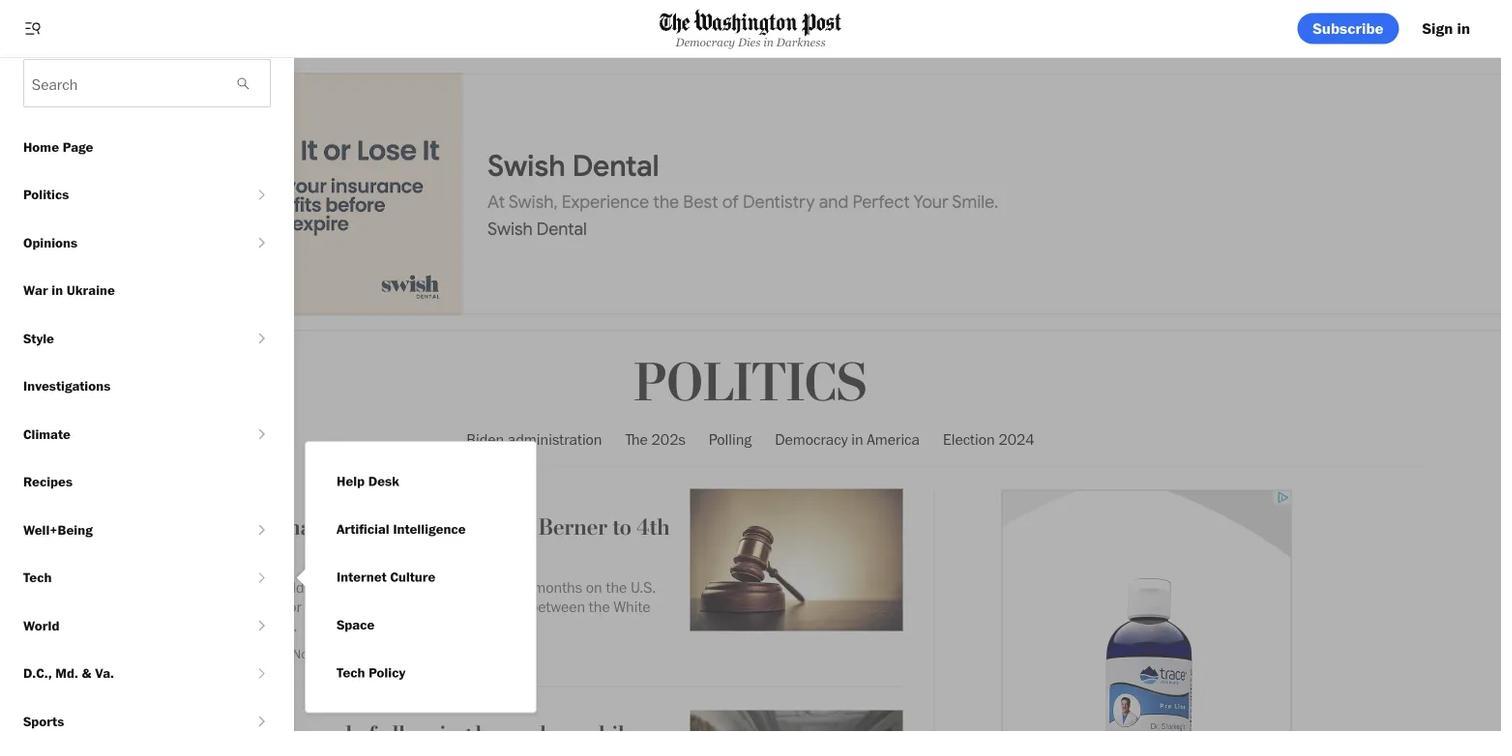 Task type: locate. For each thing, give the bounding box(es) containing it.
open
[[476, 578, 509, 597]]

berner up appeals
[[218, 578, 262, 597]]

november
[[292, 646, 351, 662]]

search and browse sections image
[[23, 19, 43, 38]]

circuit inside nicole berner would take a seat that has been open for months on the u.s. court of appeals for the 4th circuit amid disagreement between the white house and senate.
[[356, 597, 397, 616]]

nicole inside nicole berner would take a seat that has been open for months on the u.s. court of appeals for the 4th circuit amid disagreement between the white house and senate.
[[174, 578, 215, 597]]

help desk link
[[321, 458, 415, 506]]

in for sign in
[[1458, 19, 1471, 38]]

0 vertical spatial 4th
[[637, 514, 670, 542]]

in right sign
[[1458, 19, 1471, 38]]

1 horizontal spatial 4th
[[637, 514, 670, 542]]

1 horizontal spatial circuit
[[356, 597, 397, 616]]

md.
[[55, 665, 78, 682]]

none search field inside sections navigation element
[[23, 59, 271, 107]]

u.s.
[[631, 578, 656, 597]]

1 vertical spatial biden
[[174, 514, 232, 542]]

democracy inside the democracy in america link
[[775, 430, 848, 449]]

nicole up court at the bottom left of page
[[174, 578, 215, 597]]

court
[[174, 597, 210, 616]]

politics
[[23, 186, 69, 203]]

sections navigation element
[[0, 58, 294, 733]]

0 horizontal spatial 4th
[[330, 597, 352, 616]]

0 vertical spatial nicole
[[473, 514, 534, 542]]

war
[[23, 282, 48, 299]]

on
[[586, 578, 603, 597]]

election
[[944, 430, 996, 449]]

d.c., md. & va.
[[23, 665, 114, 682]]

in for democracy in america
[[852, 430, 864, 449]]

1 horizontal spatial democracy
[[775, 430, 848, 449]]

in right war
[[52, 282, 63, 299]]

biden left "administration"
[[467, 430, 504, 449]]

in inside sections navigation element
[[52, 282, 63, 299]]

war in ukraine
[[23, 282, 115, 299]]

internet
[[337, 569, 387, 585]]

1 vertical spatial circuit
[[356, 597, 397, 616]]

0 vertical spatial biden
[[467, 430, 504, 449]]

sign in
[[1423, 19, 1471, 38]]

1 vertical spatial tech
[[337, 665, 365, 681]]

for right open
[[512, 578, 530, 597]]

berner
[[539, 514, 608, 542], [218, 578, 262, 597]]

biden administration link
[[467, 414, 602, 465]]

nicole
[[473, 514, 534, 542], [174, 578, 215, 597]]

0 horizontal spatial democracy
[[676, 35, 736, 48]]

0 horizontal spatial berner
[[218, 578, 262, 597]]

democracy inside democracy dies in darkness link
[[676, 35, 736, 48]]

democracy left dies
[[676, 35, 736, 48]]

tech
[[23, 570, 52, 586], [337, 665, 365, 681]]

in left "america"
[[852, 430, 864, 449]]

the right on
[[606, 578, 627, 597]]

1 vertical spatial 4th
[[330, 597, 352, 616]]

tech down november 15, 2023
[[337, 665, 365, 681]]

internet culture link
[[321, 554, 451, 601]]

a
[[340, 578, 348, 597]]

biden
[[467, 430, 504, 449], [174, 514, 232, 542]]

0 vertical spatial berner
[[539, 514, 608, 542]]

circuit
[[174, 540, 240, 567], [356, 597, 397, 616]]

culture
[[390, 569, 436, 585]]

democracy for democracy in america
[[775, 430, 848, 449]]

1 vertical spatial nicole
[[174, 578, 215, 597]]

democracy in america
[[775, 430, 920, 449]]

politics
[[634, 351, 868, 417]]

circuit up "of" on the bottom left of page
[[174, 540, 240, 567]]

1 vertical spatial berner
[[218, 578, 262, 597]]

artificial intelligence
[[337, 521, 466, 538]]

administration
[[508, 430, 602, 449]]

appeals
[[229, 597, 281, 616]]

1 horizontal spatial biden
[[467, 430, 504, 449]]

help desk
[[337, 473, 400, 490]]

dialog
[[294, 441, 537, 714]]

style link
[[0, 315, 253, 362]]

None search field
[[23, 59, 271, 107]]

well+being
[[23, 522, 93, 538]]

for down would
[[284, 597, 302, 616]]

1 horizontal spatial berner
[[539, 514, 608, 542]]

advertisement region
[[0, 73, 1502, 315], [1002, 490, 1292, 733]]

in for war in ukraine
[[52, 282, 63, 299]]

4th down a
[[330, 597, 352, 616]]

0 vertical spatial circuit
[[174, 540, 240, 567]]

home
[[23, 138, 59, 155]]

to
[[613, 514, 632, 542]]

election 2024
[[944, 430, 1035, 449]]

circuit down seat
[[356, 597, 397, 616]]

democracy
[[676, 35, 736, 48], [775, 430, 848, 449]]

tech inside sections navigation element
[[23, 570, 52, 586]]

artificial
[[337, 521, 390, 538]]

home page
[[23, 138, 93, 155]]

None search field
[[24, 60, 224, 106]]

white
[[614, 597, 651, 616]]

0 horizontal spatial biden
[[174, 514, 232, 542]]

disagreement
[[437, 597, 527, 616]]

well+being link
[[0, 506, 253, 554]]

0 vertical spatial democracy
[[676, 35, 736, 48]]

has
[[413, 578, 437, 597]]

berner left to
[[539, 514, 608, 542]]

biden inside biden nominates labor lawyer nicole berner to 4th circuit
[[174, 514, 232, 542]]

help
[[337, 473, 365, 490]]

biden down recipes link
[[174, 514, 232, 542]]

tech up the 'world'
[[23, 570, 52, 586]]

biden for biden administration
[[467, 430, 504, 449]]

1 horizontal spatial nicole
[[473, 514, 534, 542]]

in right dies
[[764, 35, 774, 48]]

2023
[[375, 646, 406, 662]]

0 horizontal spatial tech
[[23, 570, 52, 586]]

in
[[1458, 19, 1471, 38], [764, 35, 774, 48], [52, 282, 63, 299], [852, 430, 864, 449]]

the down take
[[305, 597, 327, 616]]

4th
[[637, 514, 670, 542], [330, 597, 352, 616]]

0 vertical spatial tech
[[23, 570, 52, 586]]

seat
[[352, 578, 380, 597]]

1 vertical spatial for
[[284, 597, 302, 616]]

polling
[[709, 430, 752, 449]]

nicole up open
[[473, 514, 534, 542]]

biden nominates labor lawyer nicole berner to 4th circuit
[[174, 514, 670, 567]]

0 vertical spatial for
[[512, 578, 530, 597]]

berner inside nicole berner would take a seat that has been open for months on the u.s. court of appeals for the 4th circuit amid disagreement between the white house and senate.
[[218, 578, 262, 597]]

space link
[[321, 601, 390, 649]]

the 202s link
[[626, 414, 686, 465]]

0 horizontal spatial nicole
[[174, 578, 215, 597]]

democracy right polling
[[775, 430, 848, 449]]

take
[[308, 578, 336, 597]]

war in ukraine link
[[0, 267, 294, 315]]

ukraine
[[67, 282, 115, 299]]

4th right to
[[637, 514, 670, 542]]

nominates
[[237, 514, 340, 542]]

politics link
[[634, 351, 868, 417]]

november 15, 2023
[[292, 646, 406, 662]]

tech for tech
[[23, 570, 52, 586]]

darkness
[[777, 35, 826, 48]]

nicole inside biden nominates labor lawyer nicole berner to 4th circuit
[[473, 514, 534, 542]]

1 vertical spatial democracy
[[775, 430, 848, 449]]

dialog containing help desk
[[294, 441, 537, 714]]

1 horizontal spatial tech
[[337, 665, 365, 681]]

4th inside biden nominates labor lawyer nicole berner to 4th circuit
[[637, 514, 670, 542]]

0 horizontal spatial circuit
[[174, 540, 240, 567]]



Task type: vqa. For each thing, say whether or not it's contained in the screenshot.
site search Search Field
no



Task type: describe. For each thing, give the bounding box(es) containing it.
d.c.,
[[23, 665, 52, 682]]

1 horizontal spatial for
[[512, 578, 530, 597]]

house
[[174, 617, 216, 636]]

election 2024 link
[[944, 414, 1035, 465]]

recipes link
[[0, 458, 294, 506]]

0 vertical spatial advertisement region
[[0, 73, 1502, 315]]

subscribe link
[[1298, 13, 1400, 44]]

world link
[[0, 602, 253, 650]]

investigations
[[23, 378, 111, 394]]

intelligence
[[393, 521, 466, 538]]

the down on
[[589, 597, 610, 616]]

democracy in america link
[[775, 414, 920, 465]]

of
[[213, 597, 226, 616]]

america
[[867, 430, 920, 449]]

4th inside nicole berner would take a seat that has been open for months on the u.s. court of appeals for the 4th circuit amid disagreement between the white house and senate.
[[330, 597, 352, 616]]

the 202s
[[626, 430, 686, 449]]

democracy dies in darkness
[[676, 35, 826, 48]]

2024
[[999, 430, 1035, 449]]

sports
[[23, 713, 64, 730]]

climate link
[[0, 410, 253, 458]]

sports link
[[0, 698, 253, 733]]

that
[[383, 578, 409, 597]]

biden administration
[[467, 430, 602, 449]]

biden nominates labor lawyer nicole berner to 4th circuit link
[[174, 514, 675, 570]]

would
[[266, 578, 304, 597]]

the washington post homepage. image
[[660, 9, 842, 36]]

202s
[[652, 430, 686, 449]]

investigations link
[[0, 362, 294, 410]]

sign
[[1423, 19, 1454, 38]]

democracy dies in darkness link
[[660, 9, 842, 48]]

biden for biden nominates labor lawyer nicole berner to 4th circuit
[[174, 514, 232, 542]]

tech for tech policy
[[337, 665, 365, 681]]

months
[[533, 578, 583, 597]]

1 vertical spatial advertisement region
[[1002, 490, 1292, 733]]

page
[[63, 138, 93, 155]]

sign in link
[[1408, 13, 1486, 44]]

style
[[23, 330, 54, 346]]

lawyer
[[402, 514, 467, 542]]

climate
[[23, 426, 71, 442]]

circuit inside biden nominates labor lawyer nicole berner to 4th circuit
[[174, 540, 240, 567]]

0 horizontal spatial for
[[284, 597, 302, 616]]

policy
[[369, 665, 406, 681]]

labor
[[345, 514, 396, 542]]

nicole berner would take a seat that has been open for months on the u.s. court of appeals for the 4th circuit amid disagreement between the white house and senate.
[[174, 578, 656, 636]]

&
[[82, 665, 91, 682]]

artificial intelligence link
[[321, 506, 482, 554]]

tech policy link
[[321, 649, 421, 697]]

democracy for democracy dies in darkness
[[676, 35, 736, 48]]

opinions
[[23, 234, 78, 251]]

d.c., md. & va. link
[[0, 650, 253, 698]]

tech link
[[0, 554, 253, 602]]

opinions link
[[0, 219, 253, 267]]

none search field inside search box
[[24, 60, 224, 106]]

dies
[[738, 35, 761, 48]]

berner inside biden nominates labor lawyer nicole berner to 4th circuit
[[539, 514, 608, 542]]

polling link
[[709, 414, 752, 465]]

senate.
[[248, 617, 298, 636]]

subscribe
[[1314, 19, 1384, 38]]

been
[[440, 578, 473, 597]]

recipes
[[23, 474, 73, 490]]

va.
[[95, 665, 114, 682]]

the
[[626, 430, 648, 449]]

and
[[219, 617, 244, 636]]

politics link
[[0, 171, 253, 219]]

internet culture
[[337, 569, 436, 585]]

desk
[[368, 473, 400, 490]]

space
[[337, 617, 375, 633]]

amid
[[401, 597, 434, 616]]

primary element
[[0, 0, 1502, 58]]

tech policy
[[337, 665, 406, 681]]

world
[[23, 617, 59, 634]]

tagline, democracy dies in darkness element
[[660, 35, 842, 48]]

home page link
[[0, 123, 294, 171]]

between
[[530, 597, 586, 616]]



